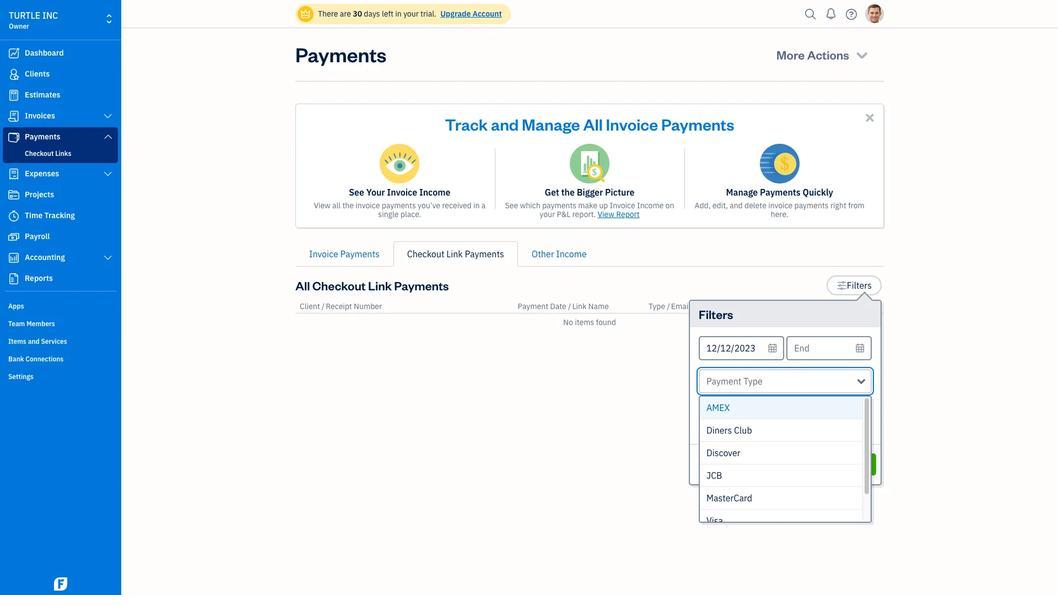 Task type: vqa. For each thing, say whether or not it's contained in the screenshot.
Outstanding Client Revenue
no



Task type: describe. For each thing, give the bounding box(es) containing it.
your inside see which payments make up invoice income on your p&l report.
[[540, 209, 555, 219]]

chevron large down image for expenses
[[103, 170, 113, 179]]

client image
[[7, 69, 20, 80]]

email
[[671, 302, 691, 311]]

0 horizontal spatial all
[[295, 278, 310, 293]]

payment date button
[[518, 302, 567, 311]]

chevrondown image
[[855, 47, 870, 62]]

see for your
[[349, 187, 364, 198]]

apps
[[8, 302, 24, 310]]

clear
[[730, 458, 755, 471]]

estimates link
[[3, 85, 118, 105]]

notifications image
[[822, 3, 840, 25]]

there
[[318, 9, 338, 19]]

there are 30 days left in your trial. upgrade account
[[318, 9, 502, 19]]

view report
[[598, 209, 640, 219]]

project image
[[7, 190, 20, 201]]

0 horizontal spatial your
[[403, 9, 419, 19]]

diners
[[707, 425, 732, 436]]

discover option
[[700, 442, 863, 465]]

invoices link
[[3, 106, 118, 126]]

get the bigger picture
[[545, 187, 635, 198]]

account
[[473, 9, 502, 19]]

and for services
[[28, 337, 39, 346]]

edit,
[[713, 201, 728, 211]]

apps link
[[3, 298, 118, 314]]

30
[[353, 9, 362, 19]]

delete
[[745, 201, 767, 211]]

expenses link
[[3, 164, 118, 184]]

and inside manage payments quickly add, edit, and delete invoice payments right from here.
[[730, 201, 743, 211]]

payments link
[[3, 127, 118, 147]]

projects link
[[3, 185, 118, 205]]

income inside see your invoice income view all the invoice payments you've received in a single place.
[[419, 187, 451, 198]]

checkout for checkout link payments
[[407, 249, 445, 260]]

accounting link
[[3, 248, 118, 268]]

timer image
[[7, 211, 20, 222]]

reports
[[25, 273, 53, 283]]

time
[[25, 211, 43, 220]]

invoice payments
[[309, 249, 380, 260]]

connections
[[26, 355, 64, 363]]

all
[[332, 201, 341, 211]]

invoice for payments
[[768, 201, 793, 211]]

services
[[41, 337, 67, 346]]

payment for payment date / link name
[[518, 302, 549, 311]]

invoice inside see your invoice income view all the invoice payments you've received in a single place.
[[387, 187, 417, 198]]

1 horizontal spatial view
[[598, 209, 615, 219]]

main element
[[0, 0, 149, 595]]

bank connections
[[8, 355, 64, 363]]

report.
[[572, 209, 596, 219]]

other income link
[[518, 241, 601, 267]]

found
[[596, 318, 616, 327]]

more actions
[[777, 47, 849, 62]]

see your invoice income image
[[380, 144, 420, 184]]

single
[[378, 209, 399, 219]]

bank connections link
[[3, 351, 118, 367]]

invoices
[[25, 111, 55, 121]]

visa
[[707, 515, 723, 526]]

Payment Type field
[[699, 369, 872, 394]]

dashboard
[[25, 48, 64, 58]]

days
[[364, 9, 380, 19]]

more actions button
[[767, 41, 880, 68]]

all checkout link payments
[[295, 278, 449, 293]]

accounting
[[25, 252, 65, 262]]

amount / status
[[824, 302, 880, 311]]

team
[[8, 320, 25, 328]]

invoice image
[[7, 111, 20, 122]]

right
[[831, 201, 847, 211]]

jcb option
[[700, 465, 863, 487]]

make
[[578, 201, 597, 211]]

no
[[563, 318, 573, 327]]

client
[[300, 302, 320, 311]]

payment date / link name
[[518, 302, 609, 311]]

manage payments quickly image
[[760, 144, 800, 184]]

2 vertical spatial income
[[556, 249, 587, 260]]

payment type
[[707, 376, 763, 387]]

payments inside manage payments quickly add, edit, and delete invoice payments right from here.
[[760, 187, 801, 198]]

estimate image
[[7, 90, 20, 101]]

receipt
[[326, 302, 352, 311]]

settings image
[[837, 279, 847, 292]]

discover
[[707, 448, 741, 459]]

date
[[550, 302, 567, 311]]

payroll
[[25, 232, 50, 241]]

mastercard
[[707, 493, 752, 504]]

search image
[[802, 6, 820, 22]]

payments inside see which payments make up invoice income on your p&l report.
[[542, 201, 577, 211]]

/ for client
[[322, 302, 325, 311]]

filters button
[[827, 276, 882, 295]]

diners club
[[707, 425, 752, 436]]

invoice payments link
[[295, 241, 393, 267]]

you've
[[418, 201, 440, 211]]

payments inside main "element"
[[25, 132, 60, 142]]

members
[[26, 320, 55, 328]]

chevron large down image for payments
[[103, 132, 113, 141]]

2 / from the left
[[568, 302, 571, 311]]

mastercard option
[[700, 487, 863, 510]]

amount
[[824, 302, 852, 311]]

payments inside 'link'
[[465, 249, 504, 260]]

payments for add,
[[795, 201, 829, 211]]

invoice for your
[[356, 201, 380, 211]]

are
[[340, 9, 351, 19]]

0 horizontal spatial in
[[395, 9, 402, 19]]

payment image
[[7, 132, 20, 143]]

team members link
[[3, 315, 118, 332]]

2 vertical spatial checkout
[[312, 278, 366, 293]]

manage inside manage payments quickly add, edit, and delete invoice payments right from here.
[[726, 187, 758, 198]]

picture
[[605, 187, 635, 198]]

received
[[442, 201, 472, 211]]

your
[[366, 187, 385, 198]]

other income
[[532, 249, 587, 260]]

freshbooks image
[[52, 578, 69, 591]]

turtle inc owner
[[9, 10, 58, 30]]

track and manage all invoice payments
[[445, 114, 734, 134]]



Task type: locate. For each thing, give the bounding box(es) containing it.
quickly
[[803, 187, 833, 198]]

0 horizontal spatial manage
[[522, 114, 580, 134]]

chevron large down image inside invoices link
[[103, 112, 113, 121]]

0 horizontal spatial the
[[343, 201, 354, 211]]

manage payments quickly add, edit, and delete invoice payments right from here.
[[695, 187, 865, 219]]

invoice inside see your invoice income view all the invoice payments you've received in a single place.
[[356, 201, 380, 211]]

track
[[445, 114, 488, 134]]

your left trial.
[[403, 9, 419, 19]]

1 vertical spatial see
[[505, 201, 518, 211]]

3 payments from the left
[[795, 201, 829, 211]]

filters inside filters dropdown button
[[847, 280, 872, 291]]

/ for amount
[[854, 302, 856, 311]]

checkout inside checkout link payments 'link'
[[407, 249, 445, 260]]

1 horizontal spatial invoice
[[768, 201, 793, 211]]

3 / from the left
[[667, 302, 670, 311]]

0 horizontal spatial type
[[649, 302, 665, 311]]

income inside see which payments make up invoice income on your p&l report.
[[637, 201, 664, 211]]

0 horizontal spatial invoice
[[356, 201, 380, 211]]

1 vertical spatial type
[[744, 376, 763, 387]]

0 vertical spatial filters
[[847, 280, 872, 291]]

/ left status
[[854, 302, 856, 311]]

actions
[[807, 47, 849, 62]]

1 vertical spatial all
[[295, 278, 310, 293]]

1 horizontal spatial in
[[474, 201, 480, 211]]

2 vertical spatial chevron large down image
[[103, 170, 113, 179]]

in inside see your invoice income view all the invoice payments you've received in a single place.
[[474, 201, 480, 211]]

payment for payment type
[[707, 376, 742, 387]]

0 vertical spatial in
[[395, 9, 402, 19]]

link up items
[[572, 302, 587, 311]]

in right the left
[[395, 9, 402, 19]]

upgrade account link
[[438, 9, 502, 19]]

get the bigger picture image
[[570, 144, 610, 184]]

1 vertical spatial and
[[730, 201, 743, 211]]

links
[[55, 149, 71, 158]]

upgrade
[[441, 9, 471, 19]]

1 vertical spatial payment
[[707, 376, 742, 387]]

clear button
[[699, 454, 785, 476]]

clients
[[25, 69, 50, 79]]

payment
[[518, 302, 549, 311], [707, 376, 742, 387]]

link
[[447, 249, 463, 260], [368, 278, 392, 293], [572, 302, 587, 311]]

invoice inside manage payments quickly add, edit, and delete invoice payments right from here.
[[768, 201, 793, 211]]

1 vertical spatial the
[[343, 201, 354, 211]]

get
[[545, 187, 559, 198]]

amex option
[[700, 397, 863, 419]]

1 horizontal spatial link
[[447, 249, 463, 260]]

4 / from the left
[[854, 302, 856, 311]]

0 vertical spatial manage
[[522, 114, 580, 134]]

from
[[848, 201, 865, 211]]

chevron large down image
[[103, 254, 113, 262]]

0 horizontal spatial payment
[[518, 302, 549, 311]]

and right the track
[[491, 114, 519, 134]]

2 payments from the left
[[542, 201, 577, 211]]

payments down get
[[542, 201, 577, 211]]

/ right date
[[568, 302, 571, 311]]

type inside field
[[744, 376, 763, 387]]

chevron large down image up the checkout links 'link'
[[103, 132, 113, 141]]

checkout link payments link
[[393, 241, 518, 267]]

2 chevron large down image from the top
[[103, 132, 113, 141]]

1 payments from the left
[[382, 201, 416, 211]]

bigger
[[577, 187, 603, 198]]

0 vertical spatial the
[[561, 187, 575, 198]]

chevron large down image for invoices
[[103, 112, 113, 121]]

1 horizontal spatial income
[[556, 249, 587, 260]]

type left email
[[649, 302, 665, 311]]

chevron large down image up payments link
[[103, 112, 113, 121]]

your left p&l
[[540, 209, 555, 219]]

items
[[8, 337, 26, 346]]

see
[[349, 187, 364, 198], [505, 201, 518, 211]]

2 horizontal spatial payments
[[795, 201, 829, 211]]

projects
[[25, 190, 54, 200]]

chart image
[[7, 252, 20, 263]]

list box
[[700, 397, 871, 532]]

items
[[575, 318, 594, 327]]

0 horizontal spatial filters
[[699, 306, 733, 322]]

on
[[666, 201, 674, 211]]

payments inside manage payments quickly add, edit, and delete invoice payments right from here.
[[795, 201, 829, 211]]

1 horizontal spatial your
[[540, 209, 555, 219]]

payments down your
[[382, 201, 416, 211]]

checkout inside the checkout links 'link'
[[25, 149, 54, 158]]

income up "you've"
[[419, 187, 451, 198]]

expenses
[[25, 169, 59, 179]]

add,
[[695, 201, 711, 211]]

0 vertical spatial chevron large down image
[[103, 112, 113, 121]]

list box containing amex
[[700, 397, 871, 532]]

left
[[382, 9, 394, 19]]

0 vertical spatial payment
[[518, 302, 549, 311]]

invoice inside see which payments make up invoice income on your p&l report.
[[610, 201, 635, 211]]

2 horizontal spatial link
[[572, 302, 587, 311]]

0 vertical spatial income
[[419, 187, 451, 198]]

2 horizontal spatial and
[[730, 201, 743, 211]]

more
[[777, 47, 805, 62]]

the right all
[[343, 201, 354, 211]]

payments inside see your invoice income view all the invoice payments you've received in a single place.
[[382, 201, 416, 211]]

payment up amex
[[707, 376, 742, 387]]

see inside see which payments make up invoice income on your p&l report.
[[505, 201, 518, 211]]

view inside see your invoice income view all the invoice payments you've received in a single place.
[[314, 201, 331, 211]]

1 horizontal spatial manage
[[726, 187, 758, 198]]

see inside see your invoice income view all the invoice payments you've received in a single place.
[[349, 187, 364, 198]]

club
[[734, 425, 752, 436]]

Start date in MM/DD/YYYY format text field
[[699, 336, 785, 361]]

time tracking
[[25, 211, 75, 220]]

all up get the bigger picture
[[583, 114, 603, 134]]

view
[[314, 201, 331, 211], [598, 209, 615, 219]]

0 horizontal spatial checkout
[[25, 149, 54, 158]]

1 / from the left
[[322, 302, 325, 311]]

0 vertical spatial checkout
[[25, 149, 54, 158]]

link down received
[[447, 249, 463, 260]]

1 horizontal spatial payments
[[542, 201, 577, 211]]

income
[[419, 187, 451, 198], [637, 201, 664, 211], [556, 249, 587, 260]]

time tracking link
[[3, 206, 118, 226]]

invoice down your
[[356, 201, 380, 211]]

1 horizontal spatial checkout
[[312, 278, 366, 293]]

dashboard link
[[3, 44, 118, 63]]

crown image
[[300, 8, 311, 20]]

in
[[395, 9, 402, 19], [474, 201, 480, 211]]

your
[[403, 9, 419, 19], [540, 209, 555, 219]]

link inside checkout link payments 'link'
[[447, 249, 463, 260]]

/ right 'client'
[[322, 302, 325, 311]]

items and services
[[8, 337, 67, 346]]

1 horizontal spatial all
[[583, 114, 603, 134]]

0 vertical spatial see
[[349, 187, 364, 198]]

reports link
[[3, 269, 118, 289]]

turtle
[[9, 10, 40, 21]]

checkout
[[25, 149, 54, 158], [407, 249, 445, 260], [312, 278, 366, 293]]

0 horizontal spatial link
[[368, 278, 392, 293]]

1 vertical spatial income
[[637, 201, 664, 211]]

payment inside payment type field
[[707, 376, 742, 387]]

checkout up 'receipt'
[[312, 278, 366, 293]]

0 vertical spatial your
[[403, 9, 419, 19]]

all
[[583, 114, 603, 134], [295, 278, 310, 293]]

and right items
[[28, 337, 39, 346]]

close image
[[864, 111, 876, 124]]

0 horizontal spatial income
[[419, 187, 451, 198]]

/ left email
[[667, 302, 670, 311]]

dashboard image
[[7, 48, 20, 59]]

0 vertical spatial type
[[649, 302, 665, 311]]

apply button
[[790, 454, 876, 476]]

1 horizontal spatial see
[[505, 201, 518, 211]]

End date in MM/DD/YYYY format text field
[[787, 336, 872, 361]]

invoice
[[606, 114, 658, 134], [387, 187, 417, 198], [610, 201, 635, 211], [309, 249, 338, 260]]

2 horizontal spatial checkout
[[407, 249, 445, 260]]

1 horizontal spatial and
[[491, 114, 519, 134]]

checkout links link
[[5, 147, 116, 160]]

2 invoice from the left
[[768, 201, 793, 211]]

payments
[[295, 41, 387, 67], [661, 114, 734, 134], [25, 132, 60, 142], [760, 187, 801, 198], [340, 249, 380, 260], [465, 249, 504, 260], [394, 278, 449, 293]]

1 horizontal spatial payment
[[707, 376, 742, 387]]

1 vertical spatial your
[[540, 209, 555, 219]]

1 vertical spatial chevron large down image
[[103, 132, 113, 141]]

team members
[[8, 320, 55, 328]]

other
[[532, 249, 554, 260]]

p&l
[[557, 209, 571, 219]]

here.
[[771, 209, 789, 219]]

checkout for checkout links
[[25, 149, 54, 158]]

2 horizontal spatial income
[[637, 201, 664, 211]]

chevron large down image inside expenses link
[[103, 170, 113, 179]]

clients link
[[3, 64, 118, 84]]

link up number
[[368, 278, 392, 293]]

income right other
[[556, 249, 587, 260]]

settings link
[[3, 368, 118, 385]]

2 vertical spatial and
[[28, 337, 39, 346]]

filters up amount / status
[[847, 280, 872, 291]]

view right make
[[598, 209, 615, 219]]

go to help image
[[843, 6, 860, 22]]

trial.
[[421, 9, 437, 19]]

1 invoice from the left
[[356, 201, 380, 211]]

0 vertical spatial link
[[447, 249, 463, 260]]

visa option
[[700, 510, 863, 532]]

see left your
[[349, 187, 364, 198]]

and for manage
[[491, 114, 519, 134]]

diners club option
[[700, 419, 863, 442]]

type / email
[[649, 302, 691, 311]]

the right get
[[561, 187, 575, 198]]

0 horizontal spatial and
[[28, 337, 39, 346]]

1 vertical spatial link
[[368, 278, 392, 293]]

0 horizontal spatial payments
[[382, 201, 416, 211]]

0 horizontal spatial see
[[349, 187, 364, 198]]

view left all
[[314, 201, 331, 211]]

bank
[[8, 355, 24, 363]]

0 horizontal spatial view
[[314, 201, 331, 211]]

and right edit,
[[730, 201, 743, 211]]

checkout links
[[25, 149, 71, 158]]

see for which
[[505, 201, 518, 211]]

chevron large down image
[[103, 112, 113, 121], [103, 132, 113, 141], [103, 170, 113, 179]]

all up 'client'
[[295, 278, 310, 293]]

see left the which
[[505, 201, 518, 211]]

payments
[[382, 201, 416, 211], [542, 201, 577, 211], [795, 201, 829, 211]]

and
[[491, 114, 519, 134], [730, 201, 743, 211], [28, 337, 39, 346]]

manage
[[522, 114, 580, 134], [726, 187, 758, 198]]

1 vertical spatial manage
[[726, 187, 758, 198]]

1 horizontal spatial the
[[561, 187, 575, 198]]

payment left date
[[518, 302, 549, 311]]

3 chevron large down image from the top
[[103, 170, 113, 179]]

jcb
[[707, 470, 722, 481]]

see your invoice income view all the invoice payments you've received in a single place.
[[314, 187, 486, 219]]

checkout link payments
[[407, 249, 504, 260]]

2 vertical spatial link
[[572, 302, 587, 311]]

in left a
[[474, 201, 480, 211]]

1 horizontal spatial filters
[[847, 280, 872, 291]]

1 vertical spatial in
[[474, 201, 480, 211]]

apply
[[820, 458, 847, 471]]

filters right email
[[699, 306, 733, 322]]

money image
[[7, 232, 20, 243]]

payments down quickly
[[795, 201, 829, 211]]

up
[[599, 201, 608, 211]]

expense image
[[7, 169, 20, 180]]

1 vertical spatial filters
[[699, 306, 733, 322]]

the inside see your invoice income view all the invoice payments you've received in a single place.
[[343, 201, 354, 211]]

/ for type
[[667, 302, 670, 311]]

settings
[[8, 373, 34, 381]]

checkout up expenses
[[25, 149, 54, 158]]

type down start date in mm/dd/yyyy format text field
[[744, 376, 763, 387]]

checkout down 'place.'
[[407, 249, 445, 260]]

chevron large down image down the checkout links 'link'
[[103, 170, 113, 179]]

income left the on
[[637, 201, 664, 211]]

chevron large down image inside payments link
[[103, 132, 113, 141]]

and inside main "element"
[[28, 337, 39, 346]]

1 horizontal spatial type
[[744, 376, 763, 387]]

report image
[[7, 273, 20, 284]]

client / receipt number
[[300, 302, 382, 311]]

0 vertical spatial all
[[583, 114, 603, 134]]

name
[[588, 302, 609, 311]]

owner
[[9, 22, 29, 30]]

payments for income
[[382, 201, 416, 211]]

amex
[[707, 402, 730, 413]]

invoice right delete
[[768, 201, 793, 211]]

status
[[858, 302, 880, 311]]

1 chevron large down image from the top
[[103, 112, 113, 121]]

filters
[[847, 280, 872, 291], [699, 306, 733, 322]]

no items found
[[563, 318, 616, 327]]

estimates
[[25, 90, 60, 100]]

1 vertical spatial checkout
[[407, 249, 445, 260]]

0 vertical spatial and
[[491, 114, 519, 134]]



